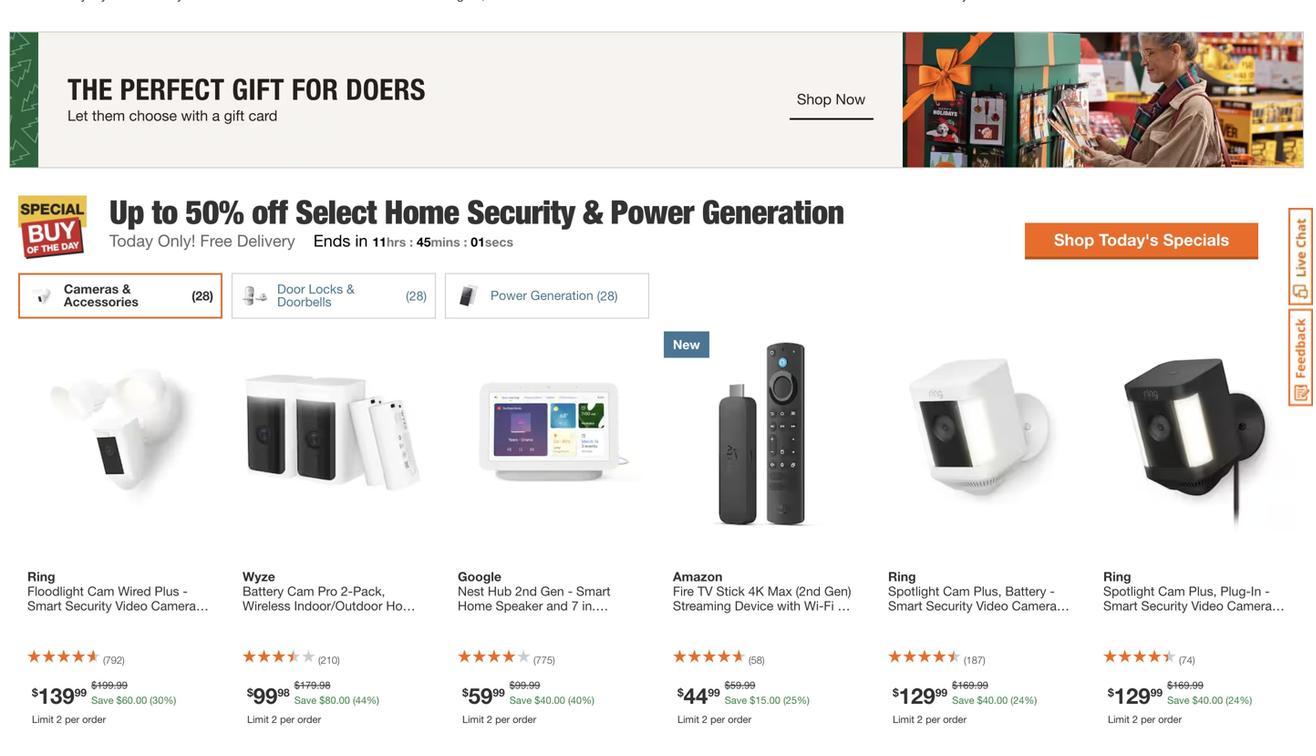 Task type: describe. For each thing, give the bounding box(es) containing it.
24 for ( 74 )
[[1229, 694, 1240, 706]]

shop today's specials link
[[1025, 223, 1259, 257]]

& inside door locks & doorbells
[[347, 281, 355, 296]]

google
[[458, 569, 502, 584]]

00 for ( 210 )
[[339, 694, 350, 706]]

ring link for 792
[[27, 569, 210, 613]]

today only!
[[109, 231, 196, 250]]

up to 50% off select home security & power generation
[[109, 192, 844, 232]]

( 28 ) for &
[[406, 288, 427, 303]]

00 for ( 187 )
[[997, 694, 1008, 706]]

40 for ( 187 )
[[983, 694, 994, 706]]

28 for &
[[409, 288, 424, 303]]

44 inside the $ 44 99 $ 59 . 99 save $ 15 . 00 ( 25 %) limit 2 per order
[[684, 683, 708, 709]]

per for ( 775 )
[[495, 714, 510, 726]]

limit for ( 74 )
[[1108, 714, 1130, 726]]

%) for ( 187 )
[[1025, 694, 1037, 706]]

2 for ( 58 )
[[702, 714, 708, 726]]

power generation ( 28 )
[[491, 288, 618, 303]]

28 for accessories
[[195, 288, 210, 303]]

accessories
[[64, 294, 139, 309]]

ends in 11 hrs : 45 mins : 01 secs
[[314, 231, 514, 250]]

$ 59 99 $ 99 . 99 save $ 40 . 00 ( 40 %) limit 2 per order
[[463, 679, 595, 726]]

ring link for 187
[[889, 569, 1071, 613]]

40 for ( 775 )
[[540, 694, 552, 706]]

2 for ( 792 )
[[56, 714, 62, 726]]

( 210 )
[[318, 654, 340, 666]]

the perfect gift for doers - let them choose with a gift card. shop now image
[[9, 31, 1304, 168]]

187
[[967, 654, 983, 666]]

power inside power generation ( 28 )
[[491, 288, 527, 303]]

locks
[[309, 281, 343, 296]]

google link
[[458, 569, 640, 613]]

cameras
[[64, 281, 119, 296]]

2 40 from the left
[[571, 694, 582, 706]]

order for ( 792 )
[[82, 714, 106, 726]]

%) for ( 210 )
[[367, 694, 379, 706]]

2 horizontal spatial &
[[583, 192, 603, 232]]

ring for ( 792 )
[[27, 569, 55, 584]]

save for ( 74 )
[[1168, 694, 1190, 706]]

ring for ( 187 )
[[889, 569, 916, 584]]

25
[[786, 694, 797, 706]]

limit for ( 187 )
[[893, 714, 915, 726]]

%) for ( 58 )
[[797, 694, 810, 706]]

security
[[467, 192, 575, 232]]

2 : from the left
[[464, 234, 467, 249]]

( 792 )
[[103, 654, 125, 666]]

2 for ( 775 )
[[487, 714, 493, 726]]

limit for ( 58 )
[[678, 714, 700, 726]]

2 for ( 210 )
[[272, 714, 277, 726]]

order for ( 58 )
[[728, 714, 752, 726]]

home
[[385, 192, 459, 232]]

%) for ( 74 )
[[1240, 694, 1253, 706]]

00 for ( 74 )
[[1212, 694, 1224, 706]]

$ 129 99 $ 169 . 99 save $ 40 . 00 ( 24 %) limit 2 per order for ( 187 )
[[893, 679, 1037, 726]]

spotlight cam plus, plug-in - smart security video camera with led lights, 2-way talk, color night vision, black image
[[1095, 331, 1295, 532]]

save for ( 792 )
[[91, 694, 114, 706]]

00 for ( 58 )
[[770, 694, 781, 706]]

nest hub 2nd gen - smart home speaker and 7 in. display with google assistant - chalk image
[[449, 331, 650, 532]]

775
[[536, 654, 553, 666]]

210
[[321, 654, 338, 666]]

179
[[300, 679, 317, 691]]

doorbells
[[277, 294, 332, 309]]

ends in
[[314, 231, 368, 250]]

order for ( 187 )
[[943, 714, 967, 726]]

amazon
[[673, 569, 723, 584]]

( 775 )
[[534, 654, 555, 666]]

$ 129 99 $ 169 . 99 save $ 40 . 00 ( 24 %) limit 2 per order for ( 74 )
[[1108, 679, 1253, 726]]

select
[[296, 192, 377, 232]]

169 for 187
[[958, 679, 975, 691]]

15
[[756, 694, 767, 706]]

secs
[[485, 234, 514, 249]]

spotlight cam plus, battery - smart security video camera with led lights, 2-way talk, color night vision, white image
[[879, 331, 1080, 532]]

per for ( 792 )
[[65, 714, 80, 726]]

( inside $ 99 98 $ 179 . 98 save $ 80 . 00 ( 44 %) limit 2 per order
[[353, 694, 356, 706]]

fire tv stick 4k max (2nd gen) streaming device with wi-fi 6e support, ambient experience, and alexa voice remote image
[[664, 331, 865, 532]]

45
[[417, 234, 431, 249]]

to
[[152, 192, 178, 232]]

) inside power generation ( 28 )
[[615, 288, 618, 303]]



Task type: vqa. For each thing, say whether or not it's contained in the screenshot.
Apply.
no



Task type: locate. For each thing, give the bounding box(es) containing it.
4 per from the left
[[711, 714, 725, 726]]

1 ring link from the left
[[27, 569, 210, 613]]

2 per from the left
[[280, 714, 295, 726]]

2 inside "$ 139 99 $ 199 . 99 save $ 60 . 00 ( 30 %) limit 2 per order"
[[56, 714, 62, 726]]

order down ( 187 )
[[943, 714, 967, 726]]

( 187 )
[[964, 654, 986, 666]]

2 limit from the left
[[247, 714, 269, 726]]

ring link up ( 792 )
[[27, 569, 210, 613]]

hrs
[[387, 234, 406, 249]]

98
[[320, 679, 331, 691], [278, 686, 290, 699]]

80
[[325, 694, 336, 706]]

limit for ( 775 )
[[463, 714, 484, 726]]

special buy logo image
[[18, 195, 87, 259]]

1 horizontal spatial &
[[347, 281, 355, 296]]

40
[[540, 694, 552, 706], [571, 694, 582, 706], [983, 694, 994, 706], [1198, 694, 1210, 706]]

per inside the $ 44 99 $ 59 . 99 save $ 15 . 00 ( 25 %) limit 2 per order
[[711, 714, 725, 726]]

0 horizontal spatial power
[[491, 288, 527, 303]]

order down 199
[[82, 714, 106, 726]]

: left 01
[[464, 234, 467, 249]]

6 save from the left
[[1168, 694, 1190, 706]]

2 inside $ 59 99 $ 99 . 99 save $ 40 . 00 ( 40 %) limit 2 per order
[[487, 714, 493, 726]]

129 for ( 74 )
[[1114, 683, 1151, 709]]

3 28 from the left
[[601, 288, 615, 303]]

( 58 )
[[749, 654, 765, 666]]

ring link for 74
[[1104, 569, 1286, 613]]

order inside $ 59 99 $ 99 . 99 save $ 40 . 00 ( 40 %) limit 2 per order
[[513, 714, 536, 726]]

order
[[82, 714, 106, 726], [298, 714, 321, 726], [513, 714, 536, 726], [728, 714, 752, 726], [943, 714, 967, 726], [1159, 714, 1182, 726]]

59
[[731, 679, 742, 691], [469, 683, 493, 709]]

)
[[210, 288, 213, 303], [424, 288, 427, 303], [615, 288, 618, 303], [122, 654, 125, 666], [338, 654, 340, 666], [553, 654, 555, 666], [763, 654, 765, 666], [983, 654, 986, 666], [1193, 654, 1196, 666]]

00 inside $ 59 99 $ 99 . 99 save $ 40 . 00 ( 40 %) limit 2 per order
[[554, 694, 565, 706]]

live chat image
[[1289, 208, 1314, 306]]

per for ( 187 )
[[926, 714, 941, 726]]

1 horizontal spatial 169
[[1173, 679, 1190, 691]]

3 order from the left
[[513, 714, 536, 726]]

3 2 from the left
[[487, 714, 493, 726]]

1 horizontal spatial $ 129 99 $ 169 . 99 save $ 40 . 00 ( 24 %) limit 2 per order
[[1108, 679, 1253, 726]]

( inside the $ 44 99 $ 59 . 99 save $ 15 . 00 ( 25 %) limit 2 per order
[[784, 694, 786, 706]]

$ 99 98 $ 179 . 98 save $ 80 . 00 ( 44 %) limit 2 per order
[[247, 679, 379, 726]]

4 2 from the left
[[702, 714, 708, 726]]

order inside the $ 44 99 $ 59 . 99 save $ 15 . 00 ( 25 %) limit 2 per order
[[728, 714, 752, 726]]

today only! free delivery
[[109, 231, 295, 250]]

00 for ( 792 )
[[136, 694, 147, 706]]

4 order from the left
[[728, 714, 752, 726]]

%) inside $ 99 98 $ 179 . 98 save $ 80 . 00 ( 44 %) limit 2 per order
[[367, 694, 379, 706]]

2 order from the left
[[298, 714, 321, 726]]

792
[[106, 654, 122, 666]]

6 per from the left
[[1141, 714, 1156, 726]]

generation
[[702, 192, 844, 232], [531, 288, 594, 303]]

44 inside $ 99 98 $ 179 . 98 save $ 80 . 00 ( 44 %) limit 2 per order
[[356, 694, 367, 706]]

2 24 from the left
[[1229, 694, 1240, 706]]

per for ( 210 )
[[280, 714, 295, 726]]

50%
[[186, 192, 244, 232]]

amazon link
[[673, 569, 856, 613]]

199
[[97, 679, 114, 691]]

1 vertical spatial generation
[[531, 288, 594, 303]]

1 40 from the left
[[540, 694, 552, 706]]

( 28 ) for accessories
[[192, 288, 213, 303]]

save inside the $ 44 99 $ 59 . 99 save $ 15 . 00 ( 25 %) limit 2 per order
[[725, 694, 747, 706]]

2 %) from the left
[[367, 694, 379, 706]]

0 horizontal spatial $ 129 99 $ 169 . 99 save $ 40 . 00 ( 24 %) limit 2 per order
[[893, 679, 1037, 726]]

order inside $ 99 98 $ 179 . 98 save $ 80 . 00 ( 44 %) limit 2 per order
[[298, 714, 321, 726]]

limit
[[32, 714, 54, 726], [247, 714, 269, 726], [463, 714, 484, 726], [678, 714, 700, 726], [893, 714, 915, 726], [1108, 714, 1130, 726]]

129 for ( 187 )
[[899, 683, 936, 709]]

0 vertical spatial power
[[611, 192, 694, 232]]

& inside cameras & accessories
[[122, 281, 131, 296]]

1 horizontal spatial generation
[[702, 192, 844, 232]]

up
[[109, 192, 144, 232]]

44 right the 80
[[356, 694, 367, 706]]

2 28 from the left
[[409, 288, 424, 303]]

limit inside $ 99 98 $ 179 . 98 save $ 80 . 00 ( 44 %) limit 2 per order
[[247, 714, 269, 726]]

44
[[684, 683, 708, 709], [356, 694, 367, 706]]

5 per from the left
[[926, 714, 941, 726]]

order for ( 74 )
[[1159, 714, 1182, 726]]

$ 139 99 $ 199 . 99 save $ 60 . 00 ( 30 %) limit 2 per order
[[32, 679, 176, 726]]

139
[[38, 683, 75, 709]]

2 horizontal spatial 28
[[601, 288, 615, 303]]

1 horizontal spatial ring link
[[889, 569, 1071, 613]]

3 per from the left
[[495, 714, 510, 726]]

2 2 from the left
[[272, 714, 277, 726]]

0 horizontal spatial 129
[[899, 683, 936, 709]]

1 save from the left
[[91, 694, 114, 706]]

28 inside power generation ( 28 )
[[601, 288, 615, 303]]

order down ( 58 )
[[728, 714, 752, 726]]

:
[[410, 234, 413, 249], [464, 234, 467, 249]]

2 ( 28 ) from the left
[[406, 288, 427, 303]]

& right cameras
[[122, 281, 131, 296]]

2 169 from the left
[[1173, 679, 1190, 691]]

6 limit from the left
[[1108, 714, 1130, 726]]

3 00 from the left
[[554, 694, 565, 706]]

ring link up 74
[[1104, 569, 1286, 613]]

( inside power generation ( 28 )
[[597, 288, 601, 303]]

2 $ 129 99 $ 169 . 99 save $ 40 . 00 ( 24 %) limit 2 per order from the left
[[1108, 679, 1253, 726]]

00 inside $ 99 98 $ 179 . 98 save $ 80 . 00 ( 44 %) limit 2 per order
[[339, 694, 350, 706]]

5 save from the left
[[952, 694, 975, 706]]

1 horizontal spatial power
[[611, 192, 694, 232]]

30
[[152, 694, 164, 706]]

: left the 45
[[410, 234, 413, 249]]

0 horizontal spatial 169
[[958, 679, 975, 691]]

%) inside $ 59 99 $ 99 . 99 save $ 40 . 00 ( 40 %) limit 2 per order
[[582, 694, 595, 706]]

98 up the 80
[[320, 679, 331, 691]]

%) for ( 775 )
[[582, 694, 595, 706]]

per for ( 74 )
[[1141, 714, 1156, 726]]

$
[[91, 679, 97, 691], [294, 679, 300, 691], [510, 679, 515, 691], [725, 679, 731, 691], [952, 679, 958, 691], [1168, 679, 1173, 691], [32, 686, 38, 699], [247, 686, 253, 699], [463, 686, 469, 699], [678, 686, 684, 699], [893, 686, 899, 699], [1108, 686, 1114, 699], [116, 694, 122, 706], [319, 694, 325, 706], [535, 694, 540, 706], [750, 694, 756, 706], [978, 694, 983, 706], [1193, 694, 1198, 706]]

per for ( 58 )
[[711, 714, 725, 726]]

1 horizontal spatial 28
[[409, 288, 424, 303]]

2 inside the $ 44 99 $ 59 . 99 save $ 15 . 00 ( 25 %) limit 2 per order
[[702, 714, 708, 726]]

99
[[116, 679, 128, 691], [515, 679, 526, 691], [529, 679, 540, 691], [745, 679, 756, 691], [978, 679, 989, 691], [1193, 679, 1204, 691], [253, 683, 278, 709], [75, 686, 87, 699], [493, 686, 505, 699], [708, 686, 720, 699], [936, 686, 948, 699], [1151, 686, 1163, 699]]

0 horizontal spatial ring
[[27, 569, 55, 584]]

1 horizontal spatial 98
[[320, 679, 331, 691]]

order for ( 210 )
[[298, 714, 321, 726]]

5 00 from the left
[[997, 694, 1008, 706]]

0 horizontal spatial :
[[410, 234, 413, 249]]

169 for 74
[[1173, 679, 1190, 691]]

door locks & doorbells
[[277, 281, 355, 309]]

2 horizontal spatial ring link
[[1104, 569, 1286, 613]]

169
[[958, 679, 975, 691], [1173, 679, 1190, 691]]

129
[[899, 683, 936, 709], [1114, 683, 1151, 709]]

4 limit from the left
[[678, 714, 700, 726]]

per inside "$ 139 99 $ 199 . 99 save $ 60 . 00 ( 30 %) limit 2 per order"
[[65, 714, 80, 726]]

6 %) from the left
[[1240, 694, 1253, 706]]

2 129 from the left
[[1114, 683, 1151, 709]]

5 %) from the left
[[1025, 694, 1037, 706]]

& right security
[[583, 192, 603, 232]]

$ 44 99 $ 59 . 99 save $ 15 . 00 ( 25 %) limit 2 per order
[[678, 679, 810, 726]]

40 for ( 74 )
[[1198, 694, 1210, 706]]

off
[[252, 192, 288, 232]]

2 00 from the left
[[339, 694, 350, 706]]

%) inside "$ 139 99 $ 199 . 99 save $ 60 . 00 ( 30 %) limit 2 per order"
[[164, 694, 176, 706]]

1 2 from the left
[[56, 714, 62, 726]]

order for ( 775 )
[[513, 714, 536, 726]]

feedback link image
[[1289, 308, 1314, 407]]

( 74 )
[[1180, 654, 1196, 666]]

%)
[[164, 694, 176, 706], [367, 694, 379, 706], [582, 694, 595, 706], [797, 694, 810, 706], [1025, 694, 1037, 706], [1240, 694, 1253, 706]]

00
[[136, 694, 147, 706], [339, 694, 350, 706], [554, 694, 565, 706], [770, 694, 781, 706], [997, 694, 1008, 706], [1212, 694, 1224, 706]]

2 save from the left
[[294, 694, 317, 706]]

1 $ 129 99 $ 169 . 99 save $ 40 . 00 ( 24 %) limit 2 per order from the left
[[893, 679, 1037, 726]]

3 save from the left
[[510, 694, 532, 706]]

5 limit from the left
[[893, 714, 915, 726]]

3 40 from the left
[[983, 694, 994, 706]]

99 inside $ 99 98 $ 179 . 98 save $ 80 . 00 ( 44 %) limit 2 per order
[[253, 683, 278, 709]]

1 horizontal spatial 129
[[1114, 683, 1151, 709]]

( 28 )
[[192, 288, 213, 303], [406, 288, 427, 303]]

$ 129 99 $ 169 . 99 save $ 40 . 00 ( 24 %) limit 2 per order down 74
[[1108, 679, 1253, 726]]

4 00 from the left
[[770, 694, 781, 706]]

save inside $ 99 98 $ 179 . 98 save $ 80 . 00 ( 44 %) limit 2 per order
[[294, 694, 317, 706]]

$ 129 99 $ 169 . 99 save $ 40 . 00 ( 24 %) limit 2 per order down ( 187 )
[[893, 679, 1037, 726]]

order down 179
[[298, 714, 321, 726]]

save inside $ 59 99 $ 99 . 99 save $ 40 . 00 ( 40 %) limit 2 per order
[[510, 694, 532, 706]]

1 limit from the left
[[32, 714, 54, 726]]

6 2 from the left
[[1133, 714, 1138, 726]]

order down 74
[[1159, 714, 1182, 726]]

1 ( 28 ) from the left
[[192, 288, 213, 303]]

0 horizontal spatial generation
[[531, 288, 594, 303]]

4 %) from the left
[[797, 694, 810, 706]]

1 %) from the left
[[164, 694, 176, 706]]

2 horizontal spatial ring
[[1104, 569, 1132, 584]]

1 per from the left
[[65, 714, 80, 726]]

per inside $ 59 99 $ 99 . 99 save $ 40 . 00 ( 40 %) limit 2 per order
[[495, 714, 510, 726]]

1 horizontal spatial 44
[[684, 683, 708, 709]]

01
[[471, 234, 485, 249]]

door
[[277, 281, 305, 296]]

1 vertical spatial power
[[491, 288, 527, 303]]

2 inside $ 99 98 $ 179 . 98 save $ 80 . 00 ( 44 %) limit 2 per order
[[272, 714, 277, 726]]

2
[[56, 714, 62, 726], [272, 714, 277, 726], [487, 714, 493, 726], [702, 714, 708, 726], [918, 714, 923, 726], [1133, 714, 1138, 726]]

cameras & accessories
[[64, 281, 139, 309]]

74
[[1182, 654, 1193, 666]]

( 28 ) down today only! free delivery
[[192, 288, 213, 303]]

(
[[192, 288, 195, 303], [406, 288, 409, 303], [597, 288, 601, 303], [103, 654, 106, 666], [318, 654, 321, 666], [534, 654, 536, 666], [749, 654, 751, 666], [964, 654, 967, 666], [1180, 654, 1182, 666], [150, 694, 152, 706], [353, 694, 356, 706], [568, 694, 571, 706], [784, 694, 786, 706], [1011, 694, 1014, 706], [1226, 694, 1229, 706]]

0 horizontal spatial 28
[[195, 288, 210, 303]]

.
[[114, 679, 116, 691], [317, 679, 320, 691], [526, 679, 529, 691], [742, 679, 745, 691], [975, 679, 978, 691], [1190, 679, 1193, 691], [133, 694, 136, 706], [336, 694, 339, 706], [552, 694, 554, 706], [767, 694, 770, 706], [994, 694, 997, 706], [1210, 694, 1212, 706]]

1 horizontal spatial :
[[464, 234, 467, 249]]

per inside $ 99 98 $ 179 . 98 save $ 80 . 00 ( 44 %) limit 2 per order
[[280, 714, 295, 726]]

1 28 from the left
[[195, 288, 210, 303]]

3 ring link from the left
[[1104, 569, 1286, 613]]

2 ring from the left
[[889, 569, 916, 584]]

( inside "$ 139 99 $ 199 . 99 save $ 60 . 00 ( 30 %) limit 2 per order"
[[150, 694, 152, 706]]

save for ( 775 )
[[510, 694, 532, 706]]

1 24 from the left
[[1014, 694, 1025, 706]]

44 left "15"
[[684, 683, 708, 709]]

169 down ( 187 )
[[958, 679, 975, 691]]

0 horizontal spatial 44
[[356, 694, 367, 706]]

order inside "$ 139 99 $ 199 . 99 save $ 60 . 00 ( 30 %) limit 2 per order"
[[82, 714, 106, 726]]

save inside "$ 139 99 $ 199 . 99 save $ 60 . 00 ( 30 %) limit 2 per order"
[[91, 694, 114, 706]]

limit inside $ 59 99 $ 99 . 99 save $ 40 . 00 ( 40 %) limit 2 per order
[[463, 714, 484, 726]]

0 horizontal spatial ( 28 )
[[192, 288, 213, 303]]

per
[[65, 714, 80, 726], [280, 714, 295, 726], [495, 714, 510, 726], [711, 714, 725, 726], [926, 714, 941, 726], [1141, 714, 1156, 726]]

5 order from the left
[[943, 714, 967, 726]]

1 horizontal spatial ( 28 )
[[406, 288, 427, 303]]

save for ( 187 )
[[952, 694, 975, 706]]

generation inside power generation ( 28 )
[[531, 288, 594, 303]]

00 inside "$ 139 99 $ 199 . 99 save $ 60 . 00 ( 30 %) limit 2 per order"
[[136, 694, 147, 706]]

limit inside "$ 139 99 $ 199 . 99 save $ 60 . 00 ( 30 %) limit 2 per order"
[[32, 714, 54, 726]]

limit inside the $ 44 99 $ 59 . 99 save $ 15 . 00 ( 25 %) limit 2 per order
[[678, 714, 700, 726]]

1 00 from the left
[[136, 694, 147, 706]]

00 inside the $ 44 99 $ 59 . 99 save $ 15 . 00 ( 25 %) limit 2 per order
[[770, 694, 781, 706]]

$ 129 99 $ 169 . 99 save $ 40 . 00 ( 24 %) limit 2 per order
[[893, 679, 1037, 726], [1108, 679, 1253, 726]]

ring for ( 74 )
[[1104, 569, 1132, 584]]

1 169 from the left
[[958, 679, 975, 691]]

98 left 179
[[278, 686, 290, 699]]

1 129 from the left
[[899, 683, 936, 709]]

58
[[751, 654, 763, 666]]

24
[[1014, 694, 1025, 706], [1229, 694, 1240, 706]]

wyze link
[[243, 569, 425, 613]]

save for ( 58 )
[[725, 694, 747, 706]]

1 horizontal spatial ring
[[889, 569, 916, 584]]

( 28 ) down the 45
[[406, 288, 427, 303]]

%) for ( 792 )
[[164, 694, 176, 706]]

1 ring from the left
[[27, 569, 55, 584]]

%) inside the $ 44 99 $ 59 . 99 save $ 15 . 00 ( 25 %) limit 2 per order
[[797, 694, 810, 706]]

2 for ( 74 )
[[1133, 714, 1138, 726]]

00 for ( 775 )
[[554, 694, 565, 706]]

save for ( 210 )
[[294, 694, 317, 706]]

battery cam pro 2-pack, wireless indoor/outdoor home security camera, 2k hd color night vision and built-in spotlight image
[[234, 331, 434, 532]]

3 limit from the left
[[463, 714, 484, 726]]

60
[[122, 694, 133, 706]]

floodlight cam wired plus - smart security video camera with 2 led lights, 2-way talk, color night vision, white image
[[18, 331, 219, 532]]

shop today's specials
[[1054, 230, 1230, 249]]

limit for ( 210 )
[[247, 714, 269, 726]]

free delivery
[[200, 231, 295, 250]]

new
[[673, 337, 700, 352]]

24 for ( 187 )
[[1014, 694, 1025, 706]]

order down 775
[[513, 714, 536, 726]]

( inside $ 59 99 $ 99 . 99 save $ 40 . 00 ( 40 %) limit 2 per order
[[568, 694, 571, 706]]

1 horizontal spatial 59
[[731, 679, 742, 691]]

power
[[611, 192, 694, 232], [491, 288, 527, 303]]

0 horizontal spatial ring link
[[27, 569, 210, 613]]

2 ring link from the left
[[889, 569, 1071, 613]]

4 40 from the left
[[1198, 694, 1210, 706]]

ring link
[[27, 569, 210, 613], [889, 569, 1071, 613], [1104, 569, 1286, 613]]

28
[[195, 288, 210, 303], [409, 288, 424, 303], [601, 288, 615, 303]]

59 inside $ 59 99 $ 99 . 99 save $ 40 . 00 ( 40 %) limit 2 per order
[[469, 683, 493, 709]]

6 00 from the left
[[1212, 694, 1224, 706]]

4 save from the left
[[725, 694, 747, 706]]

limit for ( 792 )
[[32, 714, 54, 726]]

0 vertical spatial generation
[[702, 192, 844, 232]]

169 down 74
[[1173, 679, 1190, 691]]

0 horizontal spatial &
[[122, 281, 131, 296]]

0 horizontal spatial 59
[[469, 683, 493, 709]]

ring link up ( 187 )
[[889, 569, 1071, 613]]

0 horizontal spatial 24
[[1014, 694, 1025, 706]]

3 ring from the left
[[1104, 569, 1132, 584]]

mins
[[431, 234, 460, 249]]

& right locks
[[347, 281, 355, 296]]

0 horizontal spatial 98
[[278, 686, 290, 699]]

2 for ( 187 )
[[918, 714, 923, 726]]

ring
[[27, 569, 55, 584], [889, 569, 916, 584], [1104, 569, 1132, 584]]

3 %) from the left
[[582, 694, 595, 706]]

wyze
[[243, 569, 275, 584]]

59 inside the $ 44 99 $ 59 . 99 save $ 15 . 00 ( 25 %) limit 2 per order
[[731, 679, 742, 691]]

1 order from the left
[[82, 714, 106, 726]]

save
[[91, 694, 114, 706], [294, 694, 317, 706], [510, 694, 532, 706], [725, 694, 747, 706], [952, 694, 975, 706], [1168, 694, 1190, 706]]

5 2 from the left
[[918, 714, 923, 726]]

11
[[373, 234, 387, 249]]

1 : from the left
[[410, 234, 413, 249]]

1 horizontal spatial 24
[[1229, 694, 1240, 706]]

6 order from the left
[[1159, 714, 1182, 726]]

&
[[583, 192, 603, 232], [122, 281, 131, 296], [347, 281, 355, 296]]



